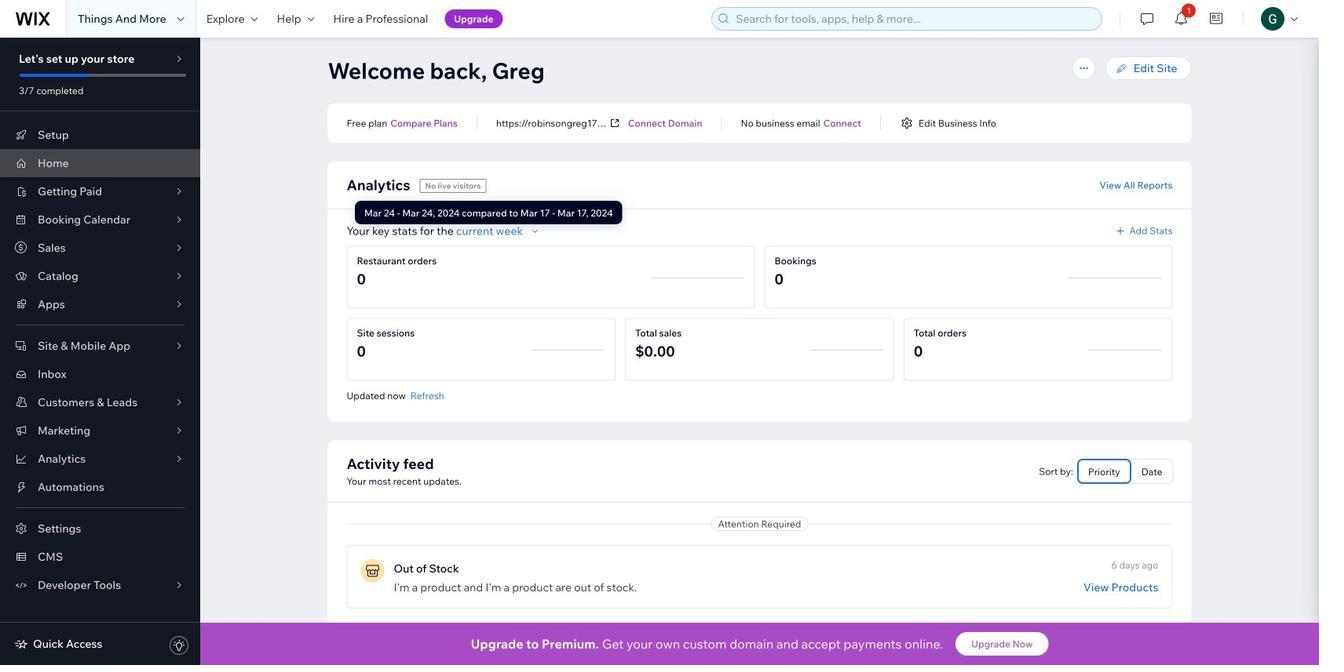 Task type: locate. For each thing, give the bounding box(es) containing it.
Search for tools, apps, help & more... field
[[731, 8, 1097, 30]]



Task type: vqa. For each thing, say whether or not it's contained in the screenshot.
the "Card"
no



Task type: describe. For each thing, give the bounding box(es) containing it.
sidebar element
[[0, 38, 200, 666]]



